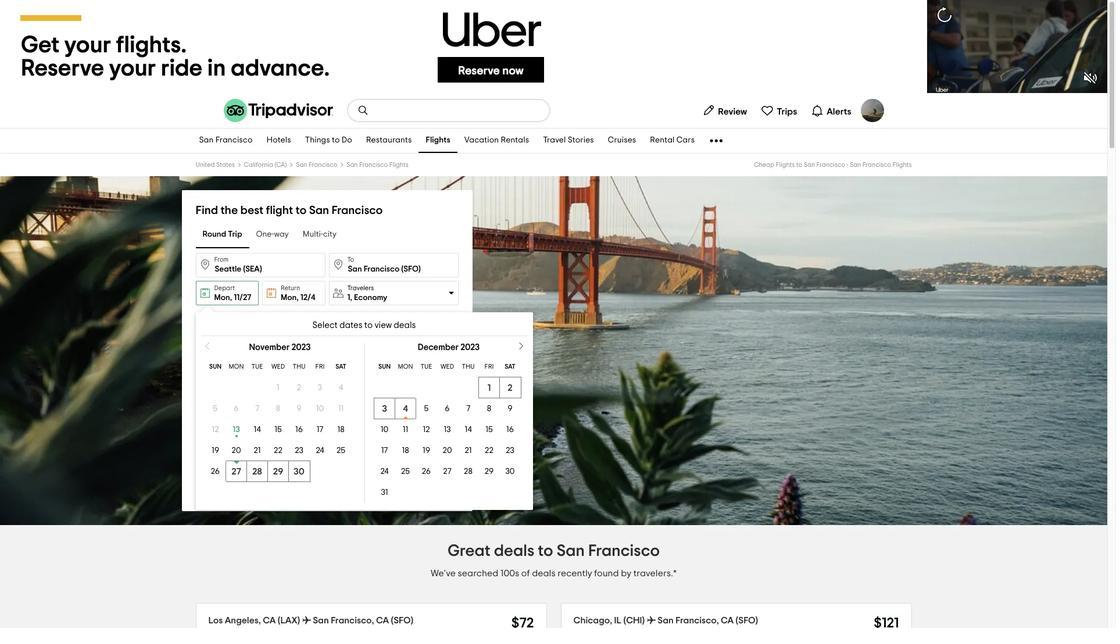 Task type: locate. For each thing, give the bounding box(es) containing it.
thu nov 16 2023 cell
[[289, 419, 310, 440]]

1 sat from the left
[[336, 364, 346, 370]]

14 up thu dec 21 2023 cell
[[465, 426, 472, 434]]

0 horizontal spatial 11
[[338, 405, 344, 413]]

1
[[348, 293, 350, 302], [488, 383, 491, 393], [277, 384, 280, 392]]

tripadvisor image
[[224, 99, 333, 122]]

13
[[233, 426, 240, 434], [444, 426, 451, 434]]

sun nov 05 2023 cell
[[205, 398, 226, 419]]

8 inside cell
[[487, 405, 492, 413]]

1 7 from the left
[[255, 405, 259, 413]]

fri dec 01 2023 cell
[[479, 377, 500, 398]]

2 francisco, from the left
[[676, 616, 719, 625]]

1 horizontal spatial 24
[[381, 468, 389, 476]]

1 horizontal spatial 14
[[465, 426, 472, 434]]

0 vertical spatial find
[[196, 205, 218, 216]]

thu down window)
[[293, 364, 306, 370]]

26
[[211, 468, 220, 476], [422, 468, 431, 476]]

20
[[232, 447, 241, 455], [443, 447, 452, 455]]

francisco right -
[[863, 162, 892, 168]]

16 up the sat dec 23 2023 cell
[[507, 426, 514, 434]]

2 22 from the left
[[485, 447, 494, 455]]

4 right sun dec 03 2023 cell
[[403, 404, 408, 414]]

sun dec 31 2023 cell
[[374, 482, 395, 503]]

1 20 from the left
[[232, 447, 241, 455]]

4 up sat nov 11 2023 cell at the left
[[339, 384, 343, 392]]

23 inside the sat dec 23 2023 cell
[[506, 447, 515, 455]]

0 horizontal spatial 19
[[212, 447, 219, 455]]

unpublishedflight
[[343, 402, 421, 411]]

depart mon, 11/27
[[214, 285, 251, 302]]

19 left all
[[212, 447, 219, 455]]

1 horizontal spatial 23
[[506, 447, 515, 455]]

100s
[[501, 569, 520, 578]]

23 inside thu nov 23 2023 cell
[[295, 447, 304, 455]]

2 26 from the left
[[422, 468, 431, 476]]

28 inside "cell"
[[252, 467, 262, 476]]

flight
[[266, 205, 293, 216]]

0 horizontal spatial select
[[196, 453, 222, 462]]

chicago, il (chi)
[[574, 616, 645, 625]]

6 up wed dec 13 2023 cell
[[445, 405, 450, 413]]

26 inside 'cell'
[[422, 468, 431, 476]]

san francisco
[[199, 136, 253, 145], [296, 162, 338, 168]]

2 ca from the left
[[376, 616, 389, 625]]

-
[[847, 162, 849, 168]]

15 right 'tue nov 14 2023' cell
[[275, 426, 282, 434]]

find inside button
[[304, 480, 322, 490]]

1 horizontal spatial 1
[[348, 293, 350, 302]]

tue nov 07 2023 cell
[[247, 398, 268, 419]]

mon, for mon, 12/4
[[281, 294, 299, 302]]

22
[[274, 447, 283, 455], [485, 447, 494, 455]]

thu for 4
[[462, 364, 475, 370]]

9 left "fri nov 10 2023" cell
[[297, 405, 302, 413]]

sun dec 24 2023 cell
[[374, 461, 395, 482]]

return mon, 12/4
[[281, 285, 316, 302]]

24 left mon dec 25 2023 cell
[[381, 468, 389, 476]]

1 vertical spatial san francisco link
[[296, 162, 338, 168]]

2 fri from the left
[[485, 364, 494, 370]]

0 horizontal spatial 30
[[294, 467, 305, 476]]

1 horizontal spatial 7
[[466, 405, 471, 413]]

2 16 from the left
[[507, 426, 514, 434]]

22 inside wed nov 22 2023 "cell"
[[274, 447, 283, 455]]

thu for 6
[[293, 364, 306, 370]]

0 vertical spatial 24
[[316, 447, 324, 455]]

row group containing 27
[[205, 377, 355, 482]]

wed dec 20 2023 cell
[[437, 440, 458, 461]]

23 right "fri dec 22 2023" "cell"
[[506, 447, 515, 455]]

sat dec 23 2023 cell
[[500, 440, 521, 461]]

1 mon from the left
[[229, 364, 244, 370]]

10 for sun dec 10 2023 'cell'
[[381, 426, 389, 434]]

sat dec 02 2023 cell
[[500, 377, 521, 398]]

rental cars
[[650, 136, 695, 145]]

2 7 from the left
[[466, 405, 471, 413]]

1 horizontal spatial 26
[[422, 468, 431, 476]]

0 horizontal spatial 22
[[274, 447, 283, 455]]

1 horizontal spatial 5
[[424, 405, 429, 413]]

17 for fri nov 17 2023 cell
[[317, 426, 324, 434]]

sat
[[336, 364, 346, 370], [505, 364, 516, 370]]

12/4
[[301, 294, 316, 302]]

1 wed from the left
[[272, 364, 285, 370]]

1 tue from the left
[[252, 364, 263, 370]]

4 inside cell
[[403, 404, 408, 414]]

2 tue from the left
[[421, 364, 432, 370]]

2 inside cell
[[297, 384, 301, 392]]

1 left thu nov 02 2023 cell
[[277, 384, 280, 392]]

grid containing 27
[[196, 343, 364, 503]]

8 for wed nov 08 2023 cell
[[276, 405, 280, 413]]

12 for tue dec 12 2023 cell
[[423, 426, 430, 434]]

united states link
[[196, 162, 235, 168]]

san right (chi)
[[658, 616, 674, 625]]

sun nov 26 2023 cell
[[205, 461, 226, 482]]

2 12 from the left
[[423, 426, 430, 434]]

0 vertical spatial san francisco
[[199, 136, 253, 145]]

thu nov 02 2023 cell
[[289, 377, 310, 398]]

il
[[615, 616, 622, 625]]

2 21 from the left
[[465, 447, 472, 455]]

fri up fri nov 03 2023 cell
[[316, 364, 325, 370]]

2 8 from the left
[[487, 405, 492, 413]]

1 down travelers
[[348, 293, 350, 302]]

find flights button
[[196, 473, 459, 497]]

10 inside sun dec 10 2023 'cell'
[[381, 426, 389, 434]]

0 horizontal spatial 27
[[232, 467, 241, 476]]

23 for thu nov 23 2023 cell
[[295, 447, 304, 455]]

1 horizontal spatial 15
[[486, 426, 493, 434]]

15 right thu dec 14 2023 cell
[[486, 426, 493, 434]]

29 right thu dec 28 2023 cell
[[485, 468, 494, 476]]

10 left mon dec 11 2023 cell
[[381, 426, 389, 434]]

28 inside cell
[[464, 468, 473, 476]]

16 for thu nov 16 2023 cell
[[295, 426, 303, 434]]

0 horizontal spatial 21
[[254, 447, 261, 455]]

28 right the "wed dec 27 2023" cell
[[464, 468, 473, 476]]

10 right thu nov 09 2023 cell
[[316, 405, 324, 413]]

thu dec 07 2023 cell
[[458, 398, 479, 419]]

1 vertical spatial 24
[[381, 468, 389, 476]]

thu down december 2023
[[462, 364, 475, 370]]

find left flights
[[304, 480, 322, 490]]

1 13 from the left
[[233, 426, 240, 434]]

great
[[448, 543, 491, 560]]

0 horizontal spatial 23
[[295, 447, 304, 455]]

0 horizontal spatial 4
[[339, 384, 343, 392]]

5 for 'sun nov 05 2023' cell
[[213, 405, 218, 413]]

include nearby airports
[[305, 323, 405, 332]]

row
[[205, 357, 352, 377], [374, 357, 521, 377], [205, 377, 352, 398], [374, 377, 521, 398], [205, 398, 352, 419], [374, 398, 521, 419], [205, 419, 352, 440], [374, 419, 521, 440], [205, 440, 352, 461], [374, 440, 521, 461], [205, 461, 352, 482], [374, 461, 521, 482]]

0 horizontal spatial mon
[[229, 364, 244, 370]]

2 inside cell
[[508, 383, 513, 393]]

1 vertical spatial 11
[[403, 426, 408, 434]]

2023 down include
[[292, 343, 311, 352]]

1 horizontal spatial 30
[[506, 468, 515, 476]]

2 2023 from the left
[[461, 343, 480, 352]]

16 up thu nov 23 2023 cell
[[295, 426, 303, 434]]

25 for sat nov 25 2023 cell
[[337, 447, 346, 455]]

1 12 from the left
[[212, 426, 219, 434]]

tue down (in
[[252, 364, 263, 370]]

trips link
[[757, 99, 802, 122]]

3 inside fri nov 03 2023 cell
[[318, 384, 322, 392]]

to up we've searched 100s of deals recently found by travelers.*
[[538, 543, 554, 560]]

2 thu from the left
[[462, 364, 475, 370]]

sat for 30
[[336, 364, 346, 370]]

0 vertical spatial 10
[[316, 405, 324, 413]]

1 14 from the left
[[254, 426, 261, 434]]

26 right mon dec 25 2023 cell
[[422, 468, 431, 476]]

1 thu from the left
[[293, 364, 306, 370]]

7 right mon nov 06 2023 cell
[[255, 405, 259, 413]]

21 down 'tue nov 14 2023' cell
[[254, 447, 261, 455]]

grid
[[196, 343, 364, 503], [364, 343, 533, 503]]

find left "the"
[[196, 205, 218, 216]]

0 horizontal spatial 18
[[338, 426, 345, 434]]

deals right of at the left bottom of page
[[532, 569, 556, 578]]

0 horizontal spatial 6
[[234, 405, 239, 413]]

san up recently
[[557, 543, 585, 560]]

2 (sfo) from the left
[[736, 616, 758, 625]]

11 for mon dec 11 2023 cell
[[403, 426, 408, 434]]

0 horizontal spatial 20
[[232, 447, 241, 455]]

fri nov 10 2023 cell
[[310, 398, 331, 419]]

0 horizontal spatial sat
[[336, 364, 346, 370]]

sat nov 25 2023 cell
[[331, 440, 352, 461]]

0 horizontal spatial 5
[[213, 405, 218, 413]]

1 up fri dec 08 2023 cell
[[488, 383, 491, 393]]

select left all
[[196, 453, 222, 462]]

8 for fri dec 08 2023 cell
[[487, 405, 492, 413]]

1 horizontal spatial 8
[[487, 405, 492, 413]]

30 right fri dec 29 2023 cell
[[506, 468, 515, 476]]

sun down compare
[[209, 364, 222, 370]]

9
[[297, 405, 302, 413], [508, 405, 513, 413]]

1 horizontal spatial thu
[[462, 364, 475, 370]]

1 15 from the left
[[275, 426, 282, 434]]

searched
[[458, 569, 499, 578]]

11 for sat nov 11 2023 cell at the left
[[338, 405, 344, 413]]

7 for thu dec 07 2023 cell
[[466, 405, 471, 413]]

0 horizontal spatial 15
[[275, 426, 282, 434]]

25
[[337, 447, 346, 455], [401, 468, 410, 476]]

1 horizontal spatial 12
[[423, 426, 430, 434]]

multi-
[[303, 231, 323, 239]]

1 5 from the left
[[213, 405, 218, 413]]

tue dec 12 2023 cell
[[416, 419, 437, 440]]

0 horizontal spatial 9
[[297, 405, 302, 413]]

travel
[[543, 136, 566, 145]]

mon
[[229, 364, 244, 370], [398, 364, 413, 370]]

sat nov 04 2023 cell
[[331, 377, 352, 398]]

san right (ca)
[[296, 162, 307, 168]]

sun nov 12 2023 cell
[[205, 419, 226, 440]]

12 left wed dec 13 2023 cell
[[423, 426, 430, 434]]

19 for tue dec 19 2023 cell
[[423, 447, 430, 455]]

mon, inside the 'depart mon, 11/27'
[[214, 294, 232, 302]]

2 horizontal spatial 1
[[488, 383, 491, 393]]

20 inside mon nov 20 2023 cell
[[232, 447, 241, 455]]

1 san francisco, ca (sfo) from the left
[[313, 616, 414, 625]]

12
[[212, 426, 219, 434], [423, 426, 430, 434]]

8
[[276, 405, 280, 413], [487, 405, 492, 413]]

2 sat from the left
[[505, 364, 516, 370]]

sun up flights50off
[[379, 364, 391, 370]]

22 right tue nov 21 2023 cell at bottom left
[[274, 447, 283, 455]]

1 for 4
[[488, 383, 491, 393]]

11 right sun dec 10 2023 'cell'
[[403, 426, 408, 434]]

recently
[[558, 569, 592, 578]]

1 19 from the left
[[212, 447, 219, 455]]

row group for december
[[374, 377, 524, 503]]

sun for 5
[[209, 364, 222, 370]]

mon, inside return mon, 12/4
[[281, 294, 299, 302]]

wed nov 08 2023 cell
[[268, 398, 289, 419]]

ca
[[263, 616, 276, 625], [376, 616, 389, 625], [721, 616, 734, 625]]

13 for mon nov 13 2023 cell
[[233, 426, 240, 434]]

1 fri from the left
[[316, 364, 325, 370]]

2 mon, from the left
[[281, 294, 299, 302]]

1 horizontal spatial 27
[[443, 468, 452, 476]]

select dates to view deals
[[313, 321, 416, 330]]

7 for the tue nov 07 2023 cell
[[255, 405, 259, 413]]

1 horizontal spatial 18
[[402, 447, 409, 455]]

26 down the select all
[[211, 468, 220, 476]]

los angeles, ca (lax)
[[209, 616, 300, 625]]

1 horizontal spatial select
[[313, 321, 338, 330]]

review
[[718, 107, 748, 116]]

28 for thu dec 28 2023 cell
[[464, 468, 473, 476]]

1 horizontal spatial tue
[[421, 364, 432, 370]]

1 6 from the left
[[234, 405, 239, 413]]

1 horizontal spatial mon
[[398, 364, 413, 370]]

1 horizontal spatial san francisco link
[[296, 162, 338, 168]]

19 down tue dec 12 2023 cell
[[423, 447, 430, 455]]

4 inside "cell"
[[339, 384, 343, 392]]

2 sun from the left
[[379, 364, 391, 370]]

3 for fri nov 03 2023 cell
[[318, 384, 322, 392]]

wed down december 2023
[[441, 364, 454, 370]]

25 right sun dec 24 2023 'cell'
[[401, 468, 410, 476]]

20 right tue dec 19 2023 cell
[[443, 447, 452, 455]]

9 down sat dec 02 2023 cell
[[508, 405, 513, 413]]

18 for mon dec 18 2023 cell
[[402, 447, 409, 455]]

1 horizontal spatial 19
[[423, 447, 430, 455]]

3 inside sun dec 03 2023 cell
[[382, 404, 387, 414]]

17 inside cell
[[317, 426, 324, 434]]

flights right -
[[893, 162, 912, 168]]

30 down thu nov 23 2023 cell
[[294, 467, 305, 476]]

1 23 from the left
[[295, 447, 304, 455]]

1 vertical spatial 3
[[382, 404, 387, 414]]

8 inside cell
[[276, 405, 280, 413]]

1 9 from the left
[[297, 405, 302, 413]]

sun dec 03 2023 cell
[[374, 398, 395, 419]]

find flights
[[304, 480, 350, 490]]

2 20 from the left
[[443, 447, 452, 455]]

0 horizontal spatial 24
[[316, 447, 324, 455]]

1 horizontal spatial sat
[[505, 364, 516, 370]]

0 vertical spatial deals
[[394, 321, 416, 330]]

6 for wed dec 06 2023 cell
[[445, 405, 450, 413]]

0 horizontal spatial mon,
[[214, 294, 232, 302]]

flights
[[324, 480, 350, 490]]

francisco
[[216, 136, 253, 145], [309, 162, 338, 168], [359, 162, 388, 168], [817, 162, 846, 168], [863, 162, 892, 168], [332, 205, 383, 216], [589, 543, 660, 560]]

(sfo) for chicago, il (chi)
[[736, 616, 758, 625]]

17 up sun dec 24 2023 'cell'
[[381, 447, 388, 455]]

1 vertical spatial find
[[304, 480, 322, 490]]

2023
[[292, 343, 311, 352], [461, 343, 480, 352]]

thu nov 30 2023 cell
[[289, 461, 310, 482]]

19 inside cell
[[212, 447, 219, 455]]

19 inside cell
[[423, 447, 430, 455]]

14 for thu dec 14 2023 cell
[[465, 426, 472, 434]]

by
[[621, 569, 632, 578]]

0 horizontal spatial (sfo)
[[391, 616, 414, 625]]

1 sun from the left
[[209, 364, 222, 370]]

1 horizontal spatial mon,
[[281, 294, 299, 302]]

to for select dates to view deals
[[365, 321, 373, 330]]

20 inside wed dec 20 2023 cell
[[443, 447, 452, 455]]

sat up sat dec 02 2023 cell
[[505, 364, 516, 370]]

0 horizontal spatial 2023
[[292, 343, 311, 352]]

1 horizontal spatial san francisco
[[296, 162, 338, 168]]

12 down 'sun nov 05 2023' cell
[[212, 426, 219, 434]]

flights50off
[[343, 373, 394, 382]]

mon up mon dec 04 2023 cell at left bottom
[[398, 364, 413, 370]]

tue down december on the left bottom of page
[[421, 364, 432, 370]]

san up multi-city
[[309, 205, 329, 216]]

san francisco link up states
[[192, 129, 260, 153]]

18 inside "cell"
[[338, 426, 345, 434]]

0 horizontal spatial 12
[[212, 426, 219, 434]]

2 right fri dec 01 2023 cell
[[508, 383, 513, 393]]

2 5 from the left
[[424, 405, 429, 413]]

san francisco up states
[[199, 136, 253, 145]]

6 up mon nov 13 2023 cell
[[234, 405, 239, 413]]

18
[[338, 426, 345, 434], [402, 447, 409, 455]]

to right cheap
[[797, 162, 803, 168]]

flights inside flights link
[[426, 136, 451, 145]]

1 inside the travelers 1 , economy
[[348, 293, 350, 302]]

2 vertical spatial deals
[[532, 569, 556, 578]]

0 horizontal spatial 26
[[211, 468, 220, 476]]

9 inside cell
[[297, 405, 302, 413]]

ca for los angeles, ca (lax)
[[376, 616, 389, 625]]

30 inside cell
[[294, 467, 305, 476]]

new
[[262, 351, 276, 359]]

1 horizontal spatial francisco,
[[676, 616, 719, 625]]

29 for wed nov 29 2023 cell
[[273, 467, 283, 476]]

1 21 from the left
[[254, 447, 261, 455]]

2 mon from the left
[[398, 364, 413, 370]]

17 inside cell
[[381, 447, 388, 455]]

2 grid from the left
[[364, 343, 533, 503]]

18 right sun dec 17 2023 cell
[[402, 447, 409, 455]]

mon nov 06 2023 cell
[[226, 398, 247, 419]]

9 inside 'cell'
[[508, 405, 513, 413]]

1 horizontal spatial row group
[[374, 377, 524, 503]]

francisco up "by" at right bottom
[[589, 543, 660, 560]]

27 right tue dec 26 2023 'cell'
[[443, 468, 452, 476]]

1 vertical spatial select
[[196, 453, 222, 462]]

0 horizontal spatial 2
[[297, 384, 301, 392]]

san up united
[[199, 136, 214, 145]]

17
[[317, 426, 324, 434], [381, 447, 388, 455]]

10 inside "fri nov 10 2023" cell
[[316, 405, 324, 413]]

13 right tue dec 12 2023 cell
[[444, 426, 451, 434]]

1 horizontal spatial 2
[[508, 383, 513, 393]]

0 horizontal spatial 14
[[254, 426, 261, 434]]

row group
[[205, 377, 355, 482], [374, 377, 524, 503]]

san francisco link
[[192, 129, 260, 153], [296, 162, 338, 168]]

1 horizontal spatial 25
[[401, 468, 410, 476]]

thu dec 14 2023 cell
[[458, 419, 479, 440]]

1 16 from the left
[[295, 426, 303, 434]]

1 horizontal spatial 9
[[508, 405, 513, 413]]

alaska airlines
[[212, 402, 274, 411]]

include
[[305, 323, 337, 332]]

california (ca)
[[244, 162, 287, 168]]

18 inside cell
[[402, 447, 409, 455]]

13 down mon nov 06 2023 cell
[[233, 426, 240, 434]]

0 horizontal spatial sun
[[209, 364, 222, 370]]

1 horizontal spatial 21
[[465, 447, 472, 455]]

2 15 from the left
[[486, 426, 493, 434]]

1 (sfo) from the left
[[391, 616, 414, 625]]

0 horizontal spatial 1
[[277, 384, 280, 392]]

1 grid from the left
[[196, 343, 364, 503]]

found
[[595, 569, 619, 578]]

0 vertical spatial 25
[[337, 447, 346, 455]]

0 horizontal spatial san francisco, ca (sfo)
[[313, 616, 414, 625]]

2 wed from the left
[[441, 364, 454, 370]]

10
[[316, 405, 324, 413], [381, 426, 389, 434]]

wed nov 22 2023 cell
[[268, 440, 289, 461]]

3 ca from the left
[[721, 616, 734, 625]]

states
[[216, 162, 235, 168]]

1 horizontal spatial 2023
[[461, 343, 480, 352]]

1 horizontal spatial 13
[[444, 426, 451, 434]]

1 mon, from the left
[[214, 294, 232, 302]]

1 22 from the left
[[274, 447, 283, 455]]

0 horizontal spatial thu
[[293, 364, 306, 370]]

airports
[[371, 323, 405, 332]]

22 right thu dec 21 2023 cell
[[485, 447, 494, 455]]

15 inside cell
[[275, 426, 282, 434]]

fri nov 24 2023 cell
[[310, 440, 331, 461]]

30
[[294, 467, 305, 476], [506, 468, 515, 476]]

1 vertical spatial 10
[[381, 426, 389, 434]]

2 san francisco, ca (sfo) from the left
[[658, 616, 758, 625]]

mon, down return
[[281, 294, 299, 302]]

1 vertical spatial 17
[[381, 447, 388, 455]]

None search field
[[348, 100, 549, 121]]

wed nov 29 2023 cell
[[268, 461, 289, 482]]

2 for 30
[[297, 384, 301, 392]]

1 26 from the left
[[211, 468, 220, 476]]

28 right mon nov 27 2023 cell in the left bottom of the page
[[252, 467, 262, 476]]

2 14 from the left
[[465, 426, 472, 434]]

1 horizontal spatial (sfo)
[[736, 616, 758, 625]]

find the best flight to san francisco
[[196, 205, 383, 216]]

we've searched 100s of deals recently found by travelers.*
[[431, 569, 677, 578]]

wed
[[272, 364, 285, 370], [441, 364, 454, 370]]

3 for sun dec 03 2023 cell
[[382, 404, 387, 414]]

san francisco flights
[[347, 162, 409, 168]]

tue for 6
[[252, 364, 263, 370]]

0 horizontal spatial fri
[[316, 364, 325, 370]]

0 horizontal spatial row group
[[205, 377, 355, 482]]

fri dec 29 2023 cell
[[479, 461, 500, 482]]

24 left sat nov 25 2023 cell
[[316, 447, 324, 455]]

1 horizontal spatial 29
[[485, 468, 494, 476]]

17 right thu nov 16 2023 cell
[[317, 426, 324, 434]]

8 right 'airlines'
[[276, 405, 280, 413]]

ladybug
[[212, 431, 250, 440]]

27 down all
[[232, 467, 241, 476]]

22 inside "fri dec 22 2023" "cell"
[[485, 447, 494, 455]]

row containing 10
[[374, 419, 521, 440]]

1 2023 from the left
[[292, 343, 311, 352]]

15 inside "cell"
[[486, 426, 493, 434]]

(sfo)
[[391, 616, 414, 625], [736, 616, 758, 625]]

1 horizontal spatial 28
[[464, 468, 473, 476]]

5 up tue dec 12 2023 cell
[[424, 405, 429, 413]]

30 inside cell
[[506, 468, 515, 476]]

24 inside cell
[[316, 447, 324, 455]]

san
[[199, 136, 214, 145], [296, 162, 307, 168], [347, 162, 358, 168], [804, 162, 815, 168], [850, 162, 861, 168], [309, 205, 329, 216], [557, 543, 585, 560], [313, 616, 329, 625], [658, 616, 674, 625]]

travel stories link
[[536, 129, 601, 153]]

2 19 from the left
[[423, 447, 430, 455]]

0 horizontal spatial 29
[[273, 467, 283, 476]]

1 francisco, from the left
[[331, 616, 374, 625]]

1 8 from the left
[[276, 405, 280, 413]]

fri nov 03 2023 cell
[[310, 377, 331, 398]]

26 inside cell
[[211, 468, 220, 476]]

24 inside 'cell'
[[381, 468, 389, 476]]

0 vertical spatial 3
[[318, 384, 322, 392]]

1 horizontal spatial sun
[[379, 364, 391, 370]]

select for select dates to view deals
[[313, 321, 338, 330]]

rental cars link
[[643, 129, 702, 153]]

24
[[316, 447, 324, 455], [381, 468, 389, 476]]

14 for 'tue nov 14 2023' cell
[[254, 426, 261, 434]]

thu dec 28 2023 cell
[[458, 461, 479, 482]]

tue dec 05 2023 cell
[[416, 398, 437, 419]]

0 vertical spatial 4
[[339, 384, 343, 392]]

30 for sat dec 30 2023 cell
[[506, 468, 515, 476]]

san francisco link down things
[[296, 162, 338, 168]]

3 up sun dec 10 2023 'cell'
[[382, 404, 387, 414]]

21 for tue nov 21 2023 cell at bottom left
[[254, 447, 261, 455]]

san francisco, ca (sfo) for chicago, il (chi)
[[658, 616, 758, 625]]

1 vertical spatial san francisco
[[296, 162, 338, 168]]

vacation rentals link
[[458, 129, 536, 153]]

2 9 from the left
[[508, 405, 513, 413]]

trip
[[228, 231, 242, 239]]

mon, down depart
[[214, 294, 232, 302]]

8 right thu dec 07 2023 cell
[[487, 405, 492, 413]]

1 horizontal spatial 3
[[382, 404, 387, 414]]

los
[[209, 616, 223, 625]]

grid containing 1
[[364, 343, 533, 503]]

sat up sat nov 04 2023 "cell"
[[336, 364, 346, 370]]

select all
[[196, 453, 234, 462]]

22 for wed nov 22 2023 "cell"
[[274, 447, 283, 455]]

18 right fri nov 17 2023 cell
[[338, 426, 345, 434]]

row containing 5
[[205, 398, 352, 419]]

sat dec 16 2023 cell
[[500, 419, 521, 440]]

1 horizontal spatial ca
[[376, 616, 389, 625]]

2 6 from the left
[[445, 405, 450, 413]]

francisco up states
[[216, 136, 253, 145]]

1 vertical spatial 18
[[402, 447, 409, 455]]

1 horizontal spatial san francisco, ca (sfo)
[[658, 616, 758, 625]]

1 horizontal spatial fri
[[485, 364, 494, 370]]

2 right wed nov 01 2023 cell
[[297, 384, 301, 392]]

0 vertical spatial 17
[[317, 426, 324, 434]]

sun dec 10 2023 cell
[[374, 419, 395, 440]]

row group containing 1
[[374, 377, 524, 503]]

san francisco down things
[[296, 162, 338, 168]]

to right "flight"
[[296, 205, 307, 216]]

City or Airport text field
[[196, 253, 325, 277]]

2 13 from the left
[[444, 426, 451, 434]]

mon down prices
[[229, 364, 244, 370]]

advertisement region
[[0, 0, 1108, 93]]

1 horizontal spatial 17
[[381, 447, 388, 455]]

1 horizontal spatial 6
[[445, 405, 450, 413]]

0 horizontal spatial ca
[[263, 616, 276, 625]]

deals right view
[[394, 321, 416, 330]]

fri up fri dec 01 2023 cell
[[485, 364, 494, 370]]

0 horizontal spatial 8
[[276, 405, 280, 413]]

1 horizontal spatial 16
[[507, 426, 514, 434]]

5 left mon nov 06 2023 cell
[[213, 405, 218, 413]]

wed dec 13 2023 cell
[[437, 419, 458, 440]]

0 vertical spatial 11
[[338, 405, 344, 413]]

0 horizontal spatial wed
[[272, 364, 285, 370]]

fri dec 08 2023 cell
[[479, 398, 500, 419]]

2023 right december on the left bottom of page
[[461, 343, 480, 352]]

20 down ladybug
[[232, 447, 241, 455]]

5 for tue dec 05 2023 cell at the left bottom
[[424, 405, 429, 413]]

14 left wed nov 15 2023 cell on the left bottom of page
[[254, 426, 261, 434]]

24 for "fri nov 24 2023" cell
[[316, 447, 324, 455]]

alerts
[[827, 107, 852, 116]]

fri for 6
[[316, 364, 325, 370]]

2 row group from the left
[[374, 377, 524, 503]]

1 row group from the left
[[205, 377, 355, 482]]

san francisco, ca (sfo)
[[313, 616, 414, 625], [658, 616, 758, 625]]

0 horizontal spatial 25
[[337, 447, 346, 455]]

mon for 4
[[398, 364, 413, 370]]

window)
[[277, 351, 305, 359]]

select left "dates"
[[313, 321, 338, 330]]

2 23 from the left
[[506, 447, 515, 455]]

10 for "fri nov 10 2023" cell
[[316, 405, 324, 413]]

tue dec 19 2023 cell
[[416, 440, 437, 461]]



Task type: vqa. For each thing, say whether or not it's contained in the screenshot.
"8"
yes



Task type: describe. For each thing, give the bounding box(es) containing it.
22 for "fri dec 22 2023" "cell"
[[485, 447, 494, 455]]

city
[[323, 231, 337, 239]]

15 for wed nov 15 2023 cell on the left bottom of page
[[275, 426, 282, 434]]

11/27
[[234, 294, 251, 302]]

california
[[244, 162, 273, 168]]

(lax)
[[278, 616, 300, 625]]

rentals
[[501, 136, 529, 145]]

deals for view
[[394, 321, 416, 330]]

flights link
[[419, 129, 458, 153]]

fri for 4
[[485, 364, 494, 370]]

profile picture image
[[861, 99, 884, 122]]

sat dec 30 2023 cell
[[500, 461, 521, 482]]

28 for tue nov 28 2023 "cell"
[[252, 467, 262, 476]]

fri dec 22 2023 cell
[[479, 440, 500, 461]]

san francisco flights link
[[347, 162, 409, 168]]

row containing 17
[[374, 440, 521, 461]]

great deals to san francisco
[[448, 543, 660, 560]]

4 for mon dec 04 2023 cell at left bottom
[[403, 404, 408, 414]]

mon nov 13 2023 cell
[[226, 419, 247, 440]]

1 ca from the left
[[263, 616, 276, 625]]

thu nov 09 2023 cell
[[289, 398, 310, 419]]

mon dec 18 2023 cell
[[395, 440, 416, 461]]

from
[[214, 256, 229, 263]]

alerts link
[[807, 99, 856, 122]]

one-way
[[256, 231, 289, 239]]

23 for the sat dec 23 2023 cell
[[506, 447, 515, 455]]

cheap
[[755, 162, 775, 168]]

fri dec 15 2023 cell
[[479, 419, 500, 440]]

we've
[[431, 569, 456, 578]]

select for select all
[[196, 453, 222, 462]]

tue dec 26 2023 cell
[[416, 461, 437, 482]]

nearby
[[339, 323, 369, 332]]

18 for the sat nov 18 2023 "cell"
[[338, 426, 345, 434]]

francisco, for chicago, il (chi)
[[676, 616, 719, 625]]

flights down the restaurants link
[[389, 162, 409, 168]]

chicago,
[[574, 616, 613, 625]]

airlines
[[243, 402, 274, 411]]

multi-city
[[303, 231, 337, 239]]

san left -
[[804, 162, 815, 168]]

the
[[221, 205, 238, 216]]

mon nov 27 2023 cell
[[226, 461, 247, 482]]

round trip
[[203, 231, 242, 239]]

0 horizontal spatial san francisco link
[[192, 129, 260, 153]]

francisco down the restaurants link
[[359, 162, 388, 168]]

15 for the fri dec 15 2023 "cell"
[[486, 426, 493, 434]]

tue for 4
[[421, 364, 432, 370]]

vacation
[[465, 136, 499, 145]]

united
[[196, 162, 215, 168]]

9 for thu nov 09 2023 cell
[[297, 405, 302, 413]]

19 for the sun nov 19 2023 cell
[[212, 447, 219, 455]]

6 for mon nov 06 2023 cell
[[234, 405, 239, 413]]

4 for sat nov 04 2023 "cell"
[[339, 384, 343, 392]]

2 for 28
[[508, 383, 513, 393]]

to left do
[[332, 136, 340, 145]]

search image
[[357, 105, 369, 116]]

13 for wed dec 13 2023 cell
[[444, 426, 451, 434]]

fri nov 17 2023 cell
[[310, 419, 331, 440]]

things to do link
[[298, 129, 359, 153]]

stories
[[568, 136, 594, 145]]

cars
[[677, 136, 695, 145]]

City or Airport text field
[[329, 253, 459, 277]]

travelers.*
[[634, 569, 677, 578]]

sat nov 11 2023 cell
[[331, 398, 352, 419]]

flights right cheap
[[776, 162, 795, 168]]

round
[[203, 231, 226, 239]]

tue nov 28 2023 cell
[[247, 461, 268, 482]]

1 for 6
[[277, 384, 280, 392]]

vacation rentals
[[465, 136, 529, 145]]

travelers 1 , economy
[[348, 285, 388, 302]]

cruises link
[[601, 129, 643, 153]]

26 for tue dec 26 2023 'cell'
[[422, 468, 431, 476]]

row containing 27
[[205, 461, 352, 482]]

prices
[[230, 351, 251, 359]]

angeles,
[[225, 616, 261, 625]]

row containing 12
[[205, 419, 352, 440]]

hotels
[[267, 136, 291, 145]]

27 for the "wed dec 27 2023" cell
[[443, 468, 452, 476]]

tue nov 21 2023 cell
[[247, 440, 268, 461]]

wed nov 15 2023 cell
[[268, 419, 289, 440]]

san francisco, ca (sfo) for los angeles, ca (lax)
[[313, 616, 414, 625]]

deals for of
[[532, 569, 556, 578]]

row containing 3
[[374, 398, 521, 419]]

find for find flights
[[304, 480, 322, 490]]

row containing 24
[[374, 461, 521, 482]]

compare prices (in new window)
[[196, 351, 305, 359]]

17 for sun dec 17 2023 cell
[[381, 447, 388, 455]]

dates
[[340, 321, 363, 330]]

25 for mon dec 25 2023 cell
[[401, 468, 410, 476]]

29 for fri dec 29 2023 cell
[[485, 468, 494, 476]]

ca for chicago, il (chi)
[[721, 616, 734, 625]]

16 for sat dec 16 2023 cell
[[507, 426, 514, 434]]

mon nov 20 2023 cell
[[226, 440, 247, 461]]

20 for mon nov 20 2023 cell
[[232, 447, 241, 455]]

mon for 6
[[229, 364, 244, 370]]

compare
[[196, 351, 228, 359]]

to for cheap flights to san francisco - san francisco flights
[[797, 162, 803, 168]]

to
[[348, 256, 354, 263]]

(in
[[252, 351, 260, 359]]

travel stories
[[543, 136, 594, 145]]

things
[[305, 136, 330, 145]]

alaska
[[212, 402, 241, 411]]

21 for thu dec 21 2023 cell
[[465, 447, 472, 455]]

way
[[274, 231, 289, 239]]

francisco up city
[[332, 205, 383, 216]]

30 for thu nov 30 2023 cell
[[294, 467, 305, 476]]

december
[[418, 343, 459, 352]]

view
[[375, 321, 392, 330]]

francisco left -
[[817, 162, 846, 168]]

review link
[[698, 99, 752, 122]]

wed dec 06 2023 cell
[[437, 398, 458, 419]]

20 for wed dec 20 2023 cell
[[443, 447, 452, 455]]

wed dec 27 2023 cell
[[437, 461, 458, 482]]

9 for the sat dec 09 2023 'cell'
[[508, 405, 513, 413]]

november 2023
[[249, 343, 311, 352]]

sat for 28
[[505, 364, 516, 370]]

economy
[[354, 293, 388, 302]]

san down do
[[347, 162, 358, 168]]

rental
[[650, 136, 675, 145]]

2023 for 4
[[461, 343, 480, 352]]

francisco, for los angeles, ca (lax)
[[331, 616, 374, 625]]

travelers
[[348, 285, 374, 291]]

one-
[[256, 231, 274, 239]]

2023 for 6
[[292, 343, 311, 352]]

12 for sun nov 12 2023 cell
[[212, 426, 219, 434]]

things to do
[[305, 136, 352, 145]]

wed for 6
[[272, 364, 285, 370]]

restaurants
[[366, 136, 412, 145]]

sun dec 17 2023 cell
[[374, 440, 395, 461]]

francisco down the things to do link
[[309, 162, 338, 168]]

find for find the best flight to san francisco
[[196, 205, 218, 216]]

sat dec 09 2023 cell
[[500, 398, 521, 419]]

return
[[281, 285, 300, 291]]

mon dec 04 2023 cell
[[395, 398, 416, 419]]

sun nov 19 2023 cell
[[205, 440, 226, 461]]

mon, for mon, 11/27
[[214, 294, 232, 302]]

wed for 4
[[441, 364, 454, 370]]

wed nov 01 2023 cell
[[268, 377, 289, 398]]

tue nov 14 2023 cell
[[247, 419, 268, 440]]

31
[[381, 489, 388, 497]]

26 for sun nov 26 2023 cell
[[211, 468, 220, 476]]

san right -
[[850, 162, 861, 168]]

row group for november
[[205, 377, 355, 482]]

restaurants link
[[359, 129, 419, 153]]

thu dec 21 2023 cell
[[458, 440, 479, 461]]

thu nov 23 2023 cell
[[289, 440, 310, 461]]

do
[[342, 136, 352, 145]]

mon dec 11 2023 cell
[[395, 419, 416, 440]]

to for great deals to san francisco
[[538, 543, 554, 560]]

(chi)
[[624, 616, 645, 625]]

27 for mon nov 27 2023 cell in the left bottom of the page
[[232, 467, 241, 476]]

of
[[522, 569, 530, 578]]

(ca)
[[275, 162, 287, 168]]

united states
[[196, 162, 235, 168]]

december 2023
[[418, 343, 480, 352]]

sat nov 18 2023 cell
[[331, 419, 352, 440]]

cheap flights to san francisco - san francisco flights
[[755, 162, 912, 168]]

san right (lax) on the left of the page
[[313, 616, 329, 625]]

(sfo) for los angeles, ca (lax)
[[391, 616, 414, 625]]

mon dec 25 2023 cell
[[395, 461, 416, 482]]

row containing 19
[[205, 440, 352, 461]]

1 vertical spatial deals
[[494, 543, 535, 560]]

depart
[[214, 285, 235, 291]]

trips
[[777, 107, 798, 116]]

all
[[224, 453, 234, 462]]

cruises
[[608, 136, 636, 145]]

sun for 3
[[379, 364, 391, 370]]

24 for sun dec 24 2023 'cell'
[[381, 468, 389, 476]]



